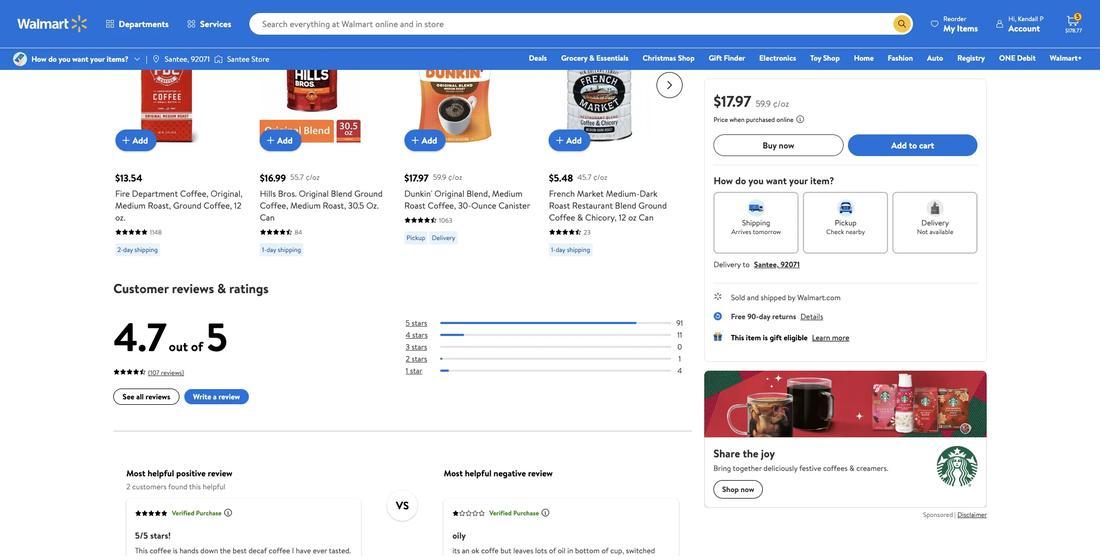 Task type: describe. For each thing, give the bounding box(es) containing it.
grocery & essentials
[[561, 53, 629, 63]]

hills bros. original blend ground coffee, medium roast, 30.5 oz. can image
[[260, 42, 361, 142]]

shop for toy shop
[[823, 53, 840, 63]]

day for $5.48
[[556, 245, 566, 254]]

3 stars
[[406, 342, 427, 352]]

details button
[[801, 311, 823, 322]]

0 vertical spatial |
[[146, 54, 147, 65]]

blend inside $5.48 45.7 ¢/oz french market medium-dark roast restaurant blend ground coffee & chicory, 12 oz can
[[615, 199, 637, 211]]

12 inside $5.48 45.7 ¢/oz french market medium-dark roast restaurant blend ground coffee & chicory, 12 oz can
[[619, 211, 626, 223]]

hands
[[179, 545, 198, 556]]

progress bar for 0
[[440, 346, 671, 348]]

is inside 5/5 stars! this coffee is hands down the best decaf coffee i have ever tasted.
[[173, 545, 178, 556]]

stars for 3 stars
[[411, 342, 427, 352]]

1 horizontal spatial reviews
[[172, 279, 214, 298]]

ever
[[313, 545, 327, 556]]

shop for christmas shop
[[678, 53, 695, 63]]

fire department coffee, original, medium roast, ground coffee, 12 oz. image
[[115, 42, 216, 142]]

delivery for delivery
[[432, 233, 455, 242]]

coffee, for $13.54
[[204, 199, 232, 211]]

most for most helpful negative review
[[444, 467, 463, 479]]

$5.48
[[549, 171, 573, 185]]

review for most helpful negative review
[[528, 467, 553, 479]]

store
[[252, 54, 269, 65]]

stars for 5 stars
[[412, 318, 427, 328]]

ratings
[[229, 279, 268, 298]]

see all reviews link
[[113, 389, 179, 405]]

0 horizontal spatial 5
[[206, 310, 227, 364]]

5 for 5 $178.77
[[1077, 12, 1080, 21]]

your for item?
[[789, 174, 808, 188]]

add button for $17.97
[[404, 129, 446, 151]]

dark
[[640, 187, 658, 199]]

most helpful positive review 2 customers found this helpful
[[126, 467, 232, 492]]

shipping for $5.48
[[567, 245, 590, 254]]

canister
[[499, 199, 530, 211]]

deals link
[[524, 52, 552, 64]]

5 stars
[[406, 318, 427, 328]]

debit
[[1017, 53, 1036, 63]]

product group containing $13.54
[[115, 20, 245, 261]]

progress bar for 1
[[440, 358, 671, 360]]

do for how do you want your item?
[[736, 174, 746, 188]]

4 stars
[[406, 330, 428, 340]]

market
[[577, 187, 604, 199]]

one debit
[[999, 53, 1036, 63]]

account
[[1009, 22, 1040, 34]]

¢/oz for $16.99 55.7 ¢/oz hills bros. original blend ground coffee, medium roast, 30.5 oz. can
[[306, 172, 320, 183]]

best
[[232, 545, 247, 556]]

$17.97 for $17.97 59.9 ¢/oz
[[714, 91, 752, 112]]

11
[[677, 330, 682, 340]]

dunkin' original blend, medium roast coffee, 30-ounce canister image
[[404, 42, 505, 142]]

add for $13.54
[[133, 134, 148, 146]]

1 for 1
[[678, 354, 681, 364]]

verified for 5/5 stars!
[[172, 509, 194, 518]]

1- for $5.48
[[551, 245, 556, 254]]

$17.97 59.9 ¢/oz
[[714, 91, 789, 112]]

add to cart image for $5.48
[[553, 134, 566, 147]]

add button for $5.48
[[549, 129, 591, 151]]

negative
[[493, 467, 526, 479]]

add inside button
[[892, 139, 907, 151]]

add to favorites list, dunkin' original blend, medium roast coffee, 30-ounce canister image
[[488, 46, 501, 60]]

home link
[[849, 52, 879, 64]]

sponsored
[[923, 510, 953, 519]]

learn more button
[[812, 332, 850, 343]]

shipping for $16.99
[[278, 245, 301, 254]]

coffee, for $16.99
[[260, 199, 288, 211]]

can inside $5.48 45.7 ¢/oz french market medium-dark roast restaurant blend ground coffee & chicory, 12 oz can
[[639, 211, 654, 223]]

purchase for oily
[[513, 509, 539, 518]]

gift
[[770, 332, 782, 343]]

most for most helpful positive review 2 customers found this helpful
[[126, 467, 145, 479]]

sold and shipped by walmart.com
[[731, 292, 841, 303]]

grocery
[[561, 53, 588, 63]]

1-day shipping for $5.48
[[551, 245, 590, 254]]

write a review
[[193, 392, 240, 403]]

review for most helpful positive review 2 customers found this helpful
[[208, 467, 232, 479]]

registry link
[[953, 52, 990, 64]]

gifting made easy image
[[714, 332, 722, 341]]

how for how do you want your item?
[[714, 174, 733, 188]]

items
[[957, 22, 978, 34]]

oil
[[558, 545, 565, 556]]

 image for santee, 92071
[[152, 55, 160, 63]]

this item is gift eligible learn more
[[731, 332, 850, 343]]

can inside $16.99 55.7 ¢/oz hills bros. original blend ground coffee, medium roast, 30.5 oz. can
[[260, 211, 275, 223]]

vs
[[396, 498, 409, 513]]

gift finder
[[709, 53, 745, 63]]

1148
[[150, 228, 162, 237]]

progress bar for 4
[[440, 370, 671, 372]]

do for how do you want your items?
[[48, 54, 57, 65]]

pickup for pickup
[[407, 233, 425, 242]]

ground for $13.54
[[173, 199, 201, 211]]

bros.
[[278, 187, 297, 199]]

leaves
[[513, 545, 533, 556]]

stars!
[[150, 530, 171, 541]]

12 inside $13.54 fire department coffee, original, medium roast, ground coffee, 12 oz.
[[234, 199, 242, 211]]

medium inside $17.97 59.9 ¢/oz dunkin' original blend, medium roast coffee, 30-ounce canister
[[492, 187, 523, 199]]

christmas
[[643, 53, 676, 63]]

 image for santee store
[[214, 54, 223, 65]]

add for $5.48
[[566, 134, 582, 146]]

kendall
[[1018, 14, 1039, 23]]

you for how do you want your item?
[[749, 174, 764, 188]]

$17.97 59.9 ¢/oz dunkin' original blend, medium roast coffee, 30-ounce canister
[[404, 171, 530, 211]]

one debit link
[[994, 52, 1041, 64]]

1 for 1 star
[[406, 366, 408, 376]]

5/5 stars! this coffee is hands down the best decaf coffee i have ever tasted.
[[135, 530, 351, 556]]

most helpful negative review
[[444, 467, 553, 479]]

free
[[731, 311, 746, 322]]

legal information image
[[796, 115, 805, 124]]

of inside 4.7 out of 5
[[191, 337, 203, 356]]

this
[[189, 481, 201, 492]]

departments button
[[97, 11, 178, 37]]

verified purchase for 5/5 stars!
[[172, 509, 221, 518]]

2 horizontal spatial of
[[601, 545, 608, 556]]

ok
[[471, 545, 479, 556]]

1 vertical spatial santee,
[[754, 259, 779, 270]]

 image for how do you want your items?
[[13, 52, 27, 66]]

helpful for negative
[[465, 467, 491, 479]]

product group containing $16.99
[[260, 20, 389, 261]]

delivery for delivery not available
[[922, 217, 949, 228]]

add to cart image for $13.54
[[120, 134, 133, 147]]

arrives
[[732, 227, 752, 236]]

1 horizontal spatial is
[[763, 332, 768, 343]]

$16.99
[[260, 171, 286, 185]]

coffee, for $17.97
[[428, 199, 456, 211]]

available
[[930, 227, 954, 236]]

2 coffee from the left
[[268, 545, 290, 556]]

buy now button
[[714, 134, 844, 156]]

day for $13.54
[[123, 245, 133, 254]]

deals
[[529, 53, 547, 63]]

price
[[714, 115, 728, 124]]

1 coffee from the left
[[149, 545, 171, 556]]

medium-
[[606, 187, 640, 199]]

shipping arrives tomorrow
[[732, 217, 781, 236]]

add to favorites list, hills bros. original blend ground coffee, medium roast, 30.5 oz. can image
[[343, 46, 356, 60]]

reorder
[[944, 14, 967, 23]]

medium inside $13.54 fire department coffee, original, medium roast, ground coffee, 12 oz.
[[115, 199, 146, 211]]

a
[[213, 392, 216, 403]]

gift
[[709, 53, 722, 63]]

add button for $13.54
[[115, 129, 157, 151]]

day left returns
[[759, 311, 771, 322]]

91
[[676, 318, 683, 328]]

1 vertical spatial reviews
[[145, 392, 170, 403]]

hi, kendall p account
[[1009, 14, 1044, 34]]

$178.77
[[1066, 27, 1082, 34]]

purchase for 5/5 stars!
[[196, 509, 221, 518]]

1 horizontal spatial |
[[955, 510, 956, 519]]

1063
[[439, 216, 452, 225]]

product group containing $5.48
[[549, 20, 679, 261]]

add for $17.97
[[422, 134, 437, 146]]

dunkin'
[[404, 187, 433, 199]]

finder
[[724, 53, 745, 63]]

(107 reviews)
[[148, 368, 184, 377]]

your for items?
[[90, 54, 105, 65]]

review right a
[[218, 392, 240, 403]]

Walmart Site-Wide search field
[[249, 13, 913, 35]]

1 horizontal spatial 2
[[406, 354, 410, 364]]

add to cart image for $16.99
[[264, 134, 277, 147]]

add to cart button
[[848, 134, 978, 156]]

but
[[500, 545, 511, 556]]

$13.54 fire department coffee, original, medium roast, ground coffee, 12 oz.
[[115, 171, 243, 223]]

departments
[[119, 18, 169, 30]]

see
[[122, 392, 134, 403]]

0 horizontal spatial &
[[217, 279, 226, 298]]

blend inside $16.99 55.7 ¢/oz hills bros. original blend ground coffee, medium roast, 30.5 oz. can
[[331, 187, 352, 199]]

add to favorites list, french market medium-dark roast restaurant blend ground coffee & chicory, 12 oz can image
[[633, 46, 646, 60]]

pickup for pickup check nearby
[[835, 217, 857, 228]]

buy
[[763, 139, 777, 151]]

fire
[[115, 187, 130, 199]]

0
[[677, 342, 682, 352]]

1-day shipping for $16.99
[[262, 245, 301, 254]]

chicory,
[[585, 211, 617, 223]]

0 vertical spatial santee,
[[165, 54, 189, 65]]



Task type: vqa. For each thing, say whether or not it's contained in the screenshot.
warranty
no



Task type: locate. For each thing, give the bounding box(es) containing it.
delivery
[[922, 217, 949, 228], [432, 233, 455, 242], [714, 259, 741, 270]]

shipping for $13.54
[[135, 245, 158, 254]]

add to cart image up $13.54
[[120, 134, 133, 147]]

5 up 4 stars
[[406, 318, 410, 328]]

blend,
[[467, 187, 490, 199]]

santee, down "tomorrow"
[[754, 259, 779, 270]]

auto link
[[922, 52, 948, 64]]

& right grocery
[[589, 53, 595, 63]]

nearby
[[846, 227, 865, 236]]

59.9 for $17.97 59.9 ¢/oz
[[756, 98, 771, 110]]

roast for $5.48
[[549, 199, 570, 211]]

30.5
[[348, 199, 364, 211]]

92071
[[191, 54, 210, 65], [781, 259, 800, 270]]

1 horizontal spatial 92071
[[781, 259, 800, 270]]

ground inside $5.48 45.7 ¢/oz french market medium-dark roast restaurant blend ground coffee & chicory, 12 oz can
[[639, 199, 667, 211]]

pickup down the dunkin'
[[407, 233, 425, 242]]

1 vertical spatial pickup
[[407, 233, 425, 242]]

¢/oz inside $17.97 59.9 ¢/oz dunkin' original blend, medium roast coffee, 30-ounce canister
[[448, 172, 462, 183]]

1 horizontal spatial 59.9
[[756, 98, 771, 110]]

5 for 5 stars
[[406, 318, 410, 328]]

reviews right customer
[[172, 279, 214, 298]]

want for items?
[[72, 54, 88, 65]]

0 vertical spatial pickup
[[835, 217, 857, 228]]

delivery for delivery to santee, 92071
[[714, 259, 741, 270]]

1 horizontal spatial roast
[[549, 199, 570, 211]]

walmart+ link
[[1045, 52, 1087, 64]]

0 horizontal spatial blend
[[331, 187, 352, 199]]

0 vertical spatial is
[[763, 332, 768, 343]]

you up intent image for shipping
[[749, 174, 764, 188]]

45.7
[[578, 172, 592, 183]]

¢/oz inside $17.97 59.9 ¢/oz
[[773, 98, 789, 110]]

2 1- from the left
[[551, 245, 556, 254]]

to for delivery
[[743, 259, 750, 270]]

1 purchase from the left
[[196, 509, 221, 518]]

$17.97 up the dunkin'
[[404, 171, 429, 185]]

oz
[[628, 211, 637, 223]]

1 horizontal spatial 1-
[[551, 245, 556, 254]]

shipped
[[761, 292, 786, 303]]

1 vertical spatial want
[[766, 174, 787, 188]]

1 shipping from the left
[[135, 245, 158, 254]]

stars up 4 stars
[[412, 318, 427, 328]]

ground inside $13.54 fire department coffee, original, medium roast, ground coffee, 12 oz.
[[173, 199, 201, 211]]

add to cart image
[[409, 134, 422, 147], [553, 134, 566, 147]]

2 left customers
[[126, 481, 130, 492]]

shop right 'toy'
[[823, 53, 840, 63]]

2 shipping from the left
[[278, 245, 301, 254]]

1 horizontal spatial santee,
[[754, 259, 779, 270]]

2 can from the left
[[639, 211, 654, 223]]

0 vertical spatial your
[[90, 54, 105, 65]]

roast right oz.
[[404, 199, 426, 211]]

santee, left add to favorites list, fire department coffee, original, medium roast, ground coffee, 12 oz. image
[[165, 54, 189, 65]]

helpful
[[147, 467, 174, 479], [465, 467, 491, 479], [202, 481, 225, 492]]

shop right the christmas
[[678, 53, 695, 63]]

1 horizontal spatial your
[[789, 174, 808, 188]]

4 down 0
[[677, 366, 682, 376]]

progress bar
[[440, 322, 671, 324], [440, 334, 671, 336], [440, 346, 671, 348], [440, 358, 671, 360], [440, 370, 671, 372]]

0 horizontal spatial add to cart image
[[409, 134, 422, 147]]

oz.
[[115, 211, 125, 223]]

1 horizontal spatial how
[[714, 174, 733, 188]]

coffee, left original,
[[180, 187, 209, 199]]

services button
[[178, 11, 241, 37]]

next slide for products you may also like list image
[[657, 72, 683, 98]]

coffee left i
[[268, 545, 290, 556]]

want left items?
[[72, 54, 88, 65]]

2 1-day shipping from the left
[[551, 245, 590, 254]]

ground
[[354, 187, 383, 199], [173, 199, 201, 211], [639, 199, 667, 211]]

santee
[[227, 54, 250, 65]]

$13.54
[[115, 171, 142, 185]]

its
[[452, 545, 460, 556]]

how up arrives
[[714, 174, 733, 188]]

0 vertical spatial reviews
[[172, 279, 214, 298]]

1 horizontal spatial delivery
[[714, 259, 741, 270]]

oz.
[[366, 199, 379, 211]]

and
[[747, 292, 759, 303]]

¢/oz for $17.97 59.9 ¢/oz dunkin' original blend, medium roast coffee, 30-ounce canister
[[448, 172, 462, 183]]

price when purchased online
[[714, 115, 794, 124]]

2 add to cart image from the left
[[264, 134, 277, 147]]

add button up the $16.99 on the top left
[[260, 129, 301, 151]]

1 vertical spatial to
[[743, 259, 750, 270]]

ground right oz
[[639, 199, 667, 211]]

1 horizontal spatial 1-day shipping
[[551, 245, 590, 254]]

5 $178.77
[[1066, 12, 1082, 34]]

1-day shipping down 23
[[551, 245, 590, 254]]

4 up 3
[[406, 330, 410, 340]]

customer
[[113, 279, 168, 298]]

0 horizontal spatial this
[[135, 545, 148, 556]]

add button up $13.54
[[115, 129, 157, 151]]

5 progress bar from the top
[[440, 370, 671, 372]]

0 horizontal spatial pickup
[[407, 233, 425, 242]]

coffee, inside $17.97 59.9 ¢/oz dunkin' original blend, medium roast coffee, 30-ounce canister
[[428, 199, 456, 211]]

electronics link
[[755, 52, 801, 64]]

0 horizontal spatial is
[[173, 545, 178, 556]]

 image
[[13, 52, 27, 66], [214, 54, 223, 65], [152, 55, 160, 63]]

walmart.com
[[798, 292, 841, 303]]

0 horizontal spatial 92071
[[191, 54, 210, 65]]

2 vertical spatial delivery
[[714, 259, 741, 270]]

1 vertical spatial 92071
[[781, 259, 800, 270]]

1 horizontal spatial verified purchase
[[489, 509, 539, 518]]

free 90-day returns details
[[731, 311, 823, 322]]

2 vertical spatial &
[[217, 279, 226, 298]]

1 horizontal spatial medium
[[290, 199, 321, 211]]

blend
[[331, 187, 352, 199], [615, 199, 637, 211]]

0 horizontal spatial coffee
[[149, 545, 171, 556]]

5 inside the 5 $178.77
[[1077, 12, 1080, 21]]

reviews right all
[[145, 392, 170, 403]]

how do you want your item?
[[714, 174, 835, 188]]

4.7
[[113, 310, 166, 364]]

0 horizontal spatial original
[[299, 187, 329, 199]]

2 roast from the left
[[549, 199, 570, 211]]

of right the out
[[191, 337, 203, 356]]

0 horizontal spatial 59.9
[[433, 172, 446, 183]]

review right positive in the left of the page
[[208, 467, 232, 479]]

verified purchase down this at the left of the page
[[172, 509, 221, 518]]

progress bar for 11
[[440, 334, 671, 336]]

1 horizontal spatial can
[[639, 211, 654, 223]]

add to cart image up $5.48
[[553, 134, 566, 147]]

is left hands
[[173, 545, 178, 556]]

shipping down 84
[[278, 245, 301, 254]]

add to cart image up the dunkin'
[[409, 134, 422, 147]]

| right items?
[[146, 54, 147, 65]]

coffee, up 1063
[[428, 199, 456, 211]]

2-
[[117, 245, 123, 254]]

0 horizontal spatial 2
[[126, 481, 130, 492]]

delivery down 1063
[[432, 233, 455, 242]]

$5.48 45.7 ¢/oz french market medium-dark roast restaurant blend ground coffee & chicory, 12 oz can
[[549, 171, 667, 223]]

0 horizontal spatial 12
[[234, 199, 242, 211]]

| left disclaimer button
[[955, 510, 956, 519]]

not
[[917, 227, 928, 236]]

item?
[[810, 174, 835, 188]]

delivery inside 'delivery not available'
[[922, 217, 949, 228]]

84
[[295, 228, 302, 237]]

helpful right this at the left of the page
[[202, 481, 225, 492]]

coffee, inside $16.99 55.7 ¢/oz hills bros. original blend ground coffee, medium roast, 30.5 oz. can
[[260, 199, 288, 211]]

my
[[944, 22, 955, 34]]

2 inside the most helpful positive review 2 customers found this helpful
[[126, 481, 130, 492]]

roast
[[404, 199, 426, 211], [549, 199, 570, 211]]

0 horizontal spatial add to cart image
[[120, 134, 133, 147]]

coffee down "stars!"
[[149, 545, 171, 556]]

0 vertical spatial delivery
[[922, 217, 949, 228]]

2 original from the left
[[435, 187, 465, 199]]

0 horizontal spatial ground
[[173, 199, 201, 211]]

1 most from the left
[[126, 467, 145, 479]]

ground inside $16.99 55.7 ¢/oz hills bros. original blend ground coffee, medium roast, 30.5 oz. can
[[354, 187, 383, 199]]

1 horizontal spatial this
[[731, 332, 744, 343]]

4 progress bar from the top
[[440, 358, 671, 360]]

1 add to cart image from the left
[[409, 134, 422, 147]]

 image left santee, 92071
[[152, 55, 160, 63]]

2 progress bar from the top
[[440, 334, 671, 336]]

sold
[[731, 292, 745, 303]]

59.9 up 1063
[[433, 172, 446, 183]]

santee, 92071 button
[[754, 259, 800, 270]]

1 original from the left
[[299, 187, 329, 199]]

1 horizontal spatial shop
[[823, 53, 840, 63]]

fashion
[[888, 53, 913, 63]]

¢/oz up "online"
[[773, 98, 789, 110]]

to left santee, 92071 button
[[743, 259, 750, 270]]

1 horizontal spatial roast,
[[323, 199, 346, 211]]

1 horizontal spatial  image
[[152, 55, 160, 63]]

intent image for shipping image
[[748, 200, 765, 217]]

2 stars
[[406, 354, 427, 364]]

this down 5/5
[[135, 545, 148, 556]]

roast,
[[148, 199, 171, 211], [323, 199, 346, 211]]

add button up the dunkin'
[[404, 129, 446, 151]]

5 up $178.77
[[1077, 12, 1080, 21]]

¢/oz for $17.97 59.9 ¢/oz
[[773, 98, 789, 110]]

verified purchase left verified purchase information icon in the bottom left of the page
[[489, 509, 539, 518]]

of left cup,
[[601, 545, 608, 556]]

92071 up by
[[781, 259, 800, 270]]

2 horizontal spatial  image
[[214, 54, 223, 65]]

shop inside "link"
[[823, 53, 840, 63]]

original inside $16.99 55.7 ¢/oz hills bros. original blend ground coffee, medium roast, 30.5 oz. can
[[299, 187, 329, 199]]

stars for 2 stars
[[411, 354, 427, 364]]

you for how do you want your items?
[[59, 54, 70, 65]]

want for item?
[[766, 174, 787, 188]]

1 horizontal spatial you
[[749, 174, 764, 188]]

0 vertical spatial &
[[589, 53, 595, 63]]

5 right the out
[[206, 310, 227, 364]]

1 vertical spatial do
[[736, 174, 746, 188]]

verified purchase information image
[[224, 509, 232, 517]]

add button up $5.48
[[549, 129, 591, 151]]

add to cart image for $17.97
[[409, 134, 422, 147]]

1 add button from the left
[[115, 129, 157, 151]]

helpful up customers
[[147, 467, 174, 479]]

0 horizontal spatial 1-day shipping
[[262, 245, 301, 254]]

0 vertical spatial how
[[31, 54, 47, 65]]

is left gift
[[763, 332, 768, 343]]

1 vertical spatial 59.9
[[433, 172, 446, 183]]

3
[[406, 342, 410, 352]]

0 vertical spatial 1
[[678, 354, 681, 364]]

add for $16.99
[[277, 134, 293, 146]]

1 1- from the left
[[262, 245, 267, 254]]

¢/oz inside $5.48 45.7 ¢/oz french market medium-dark roast restaurant blend ground coffee & chicory, 12 oz can
[[593, 172, 608, 183]]

to for add
[[909, 139, 917, 151]]

0 horizontal spatial 1
[[406, 366, 408, 376]]

this left item
[[731, 332, 744, 343]]

59.9 up purchased
[[756, 98, 771, 110]]

customer reviews & ratings
[[113, 279, 268, 298]]

shipping
[[742, 217, 770, 228]]

walmart image
[[17, 15, 88, 33]]

your left item?
[[789, 174, 808, 188]]

0 horizontal spatial medium
[[115, 199, 146, 211]]

0 horizontal spatial can
[[260, 211, 275, 223]]

p
[[1040, 14, 1044, 23]]

original down 55.7
[[299, 187, 329, 199]]

coffee, down the $16.99 on the top left
[[260, 199, 288, 211]]

stars right 3
[[411, 342, 427, 352]]

1 can from the left
[[260, 211, 275, 223]]

3 add button from the left
[[404, 129, 446, 151]]

|
[[146, 54, 147, 65], [955, 510, 956, 519]]

stars down 5 stars
[[412, 330, 428, 340]]

pickup
[[835, 217, 857, 228], [407, 233, 425, 242]]

add to cart image up the $16.99 on the top left
[[264, 134, 277, 147]]

shipping down 1148
[[135, 245, 158, 254]]

roast, inside $13.54 fire department coffee, original, medium roast, ground coffee, 12 oz.
[[148, 199, 171, 211]]

verified down found
[[172, 509, 194, 518]]

delivery up sold
[[714, 259, 741, 270]]

$17.97 for $17.97 59.9 ¢/oz dunkin' original blend, medium roast coffee, 30-ounce canister
[[404, 171, 429, 185]]

1- down 'coffee'
[[551, 245, 556, 254]]

day up ratings
[[267, 245, 276, 254]]

1 progress bar from the top
[[440, 322, 671, 324]]

disclaimer
[[958, 510, 987, 519]]

2 horizontal spatial medium
[[492, 187, 523, 199]]

¢/oz right 45.7
[[593, 172, 608, 183]]

coffe
[[481, 545, 499, 556]]

3 progress bar from the top
[[440, 346, 671, 348]]

verified purchase for oily
[[489, 509, 539, 518]]

0 horizontal spatial reviews
[[145, 392, 170, 403]]

2 horizontal spatial delivery
[[922, 217, 949, 228]]

0 vertical spatial 2
[[406, 354, 410, 364]]

intent image for delivery image
[[927, 200, 944, 217]]

1 horizontal spatial pickup
[[835, 217, 857, 228]]

1 verified from the left
[[172, 509, 194, 518]]

when
[[730, 115, 745, 124]]

1 roast, from the left
[[148, 199, 171, 211]]

day for $16.99
[[267, 245, 276, 254]]

product group
[[115, 20, 245, 261], [260, 20, 389, 261], [404, 20, 534, 261], [549, 20, 679, 261]]

pickup inside 'pickup check nearby'
[[835, 217, 857, 228]]

review right the negative
[[528, 467, 553, 479]]

helpful for positive
[[147, 467, 174, 479]]

59.9 inside $17.97 59.9 ¢/oz dunkin' original blend, medium roast coffee, 30-ounce canister
[[433, 172, 446, 183]]

1 horizontal spatial helpful
[[202, 481, 225, 492]]

1 product group from the left
[[115, 20, 245, 261]]

2 horizontal spatial &
[[589, 53, 595, 63]]

1 add to cart image from the left
[[120, 134, 133, 147]]

christmas shop link
[[638, 52, 700, 64]]

medium up 84
[[290, 199, 321, 211]]

blend left oz.
[[331, 187, 352, 199]]

0 horizontal spatial 1-
[[262, 245, 267, 254]]

3 shipping from the left
[[567, 245, 590, 254]]

1 horizontal spatial to
[[909, 139, 917, 151]]

verified purchase information image
[[541, 509, 550, 517]]

0 horizontal spatial  image
[[13, 52, 27, 66]]

0 vertical spatial 59.9
[[756, 98, 771, 110]]

intent image for pickup image
[[837, 200, 855, 217]]

out
[[169, 337, 188, 356]]

1 vertical spatial your
[[789, 174, 808, 188]]

4 for 4 stars
[[406, 330, 410, 340]]

1 horizontal spatial verified
[[489, 509, 512, 518]]

day down 'coffee'
[[556, 245, 566, 254]]

92071 down services popup button
[[191, 54, 210, 65]]

2 verified from the left
[[489, 509, 512, 518]]

roast, up 1148
[[148, 199, 171, 211]]

2 product group from the left
[[260, 20, 389, 261]]

blend left dark
[[615, 199, 637, 211]]

Search search field
[[249, 13, 913, 35]]

1 horizontal spatial 12
[[619, 211, 626, 223]]

1 vertical spatial $17.97
[[404, 171, 429, 185]]

1 horizontal spatial 4
[[677, 366, 682, 376]]

more
[[832, 332, 850, 343]]

2 horizontal spatial helpful
[[465, 467, 491, 479]]

want
[[72, 54, 88, 65], [766, 174, 787, 188]]

¢/oz up 30-
[[448, 172, 462, 183]]

add to cart image
[[120, 134, 133, 147], [264, 134, 277, 147]]

this inside 5/5 stars! this coffee is hands down the best decaf coffee i have ever tasted.
[[135, 545, 148, 556]]

1- for $16.99
[[262, 245, 267, 254]]

1 left star
[[406, 366, 408, 376]]

add button
[[115, 129, 157, 151], [260, 129, 301, 151], [404, 129, 446, 151], [549, 129, 591, 151]]

& left ratings
[[217, 279, 226, 298]]

0 horizontal spatial your
[[90, 54, 105, 65]]

roast inside $17.97 59.9 ¢/oz dunkin' original blend, medium roast coffee, 30-ounce canister
[[404, 199, 426, 211]]

& right 'coffee'
[[577, 211, 583, 223]]

1 vertical spatial &
[[577, 211, 583, 223]]

0 horizontal spatial most
[[126, 467, 145, 479]]

3 product group from the left
[[404, 20, 534, 261]]

0 horizontal spatial roast,
[[148, 199, 171, 211]]

0 horizontal spatial want
[[72, 54, 88, 65]]

search icon image
[[898, 20, 907, 28]]

1-
[[262, 245, 267, 254], [551, 245, 556, 254]]

0 vertical spatial 92071
[[191, 54, 210, 65]]

1 verified purchase from the left
[[172, 509, 221, 518]]

review inside the most helpful positive review 2 customers found this helpful
[[208, 467, 232, 479]]

0 horizontal spatial you
[[59, 54, 70, 65]]

add to cart
[[892, 139, 935, 151]]

4 product group from the left
[[549, 20, 679, 261]]

coffee
[[549, 211, 575, 223]]

1 vertical spatial this
[[135, 545, 148, 556]]

2 add to cart image from the left
[[553, 134, 566, 147]]

coffee, left hills
[[204, 199, 232, 211]]

59.9 for $17.97 59.9 ¢/oz dunkin' original blend, medium roast coffee, 30-ounce canister
[[433, 172, 446, 183]]

1 shop from the left
[[678, 53, 695, 63]]

to inside button
[[909, 139, 917, 151]]

1 horizontal spatial original
[[435, 187, 465, 199]]

coffee
[[149, 545, 171, 556], [268, 545, 290, 556]]

pickup down "intent image for pickup"
[[835, 217, 857, 228]]

roast, inside $16.99 55.7 ¢/oz hills bros. original blend ground coffee, medium roast, 30.5 oz. can
[[323, 199, 346, 211]]

add to favorites list, fire department coffee, original, medium roast, ground coffee, 12 oz. image
[[199, 46, 212, 60]]

1 vertical spatial 2
[[126, 481, 130, 492]]

toy
[[810, 53, 821, 63]]

0 horizontal spatial roast
[[404, 199, 426, 211]]

4 for 4
[[677, 366, 682, 376]]

medium inside $16.99 55.7 ¢/oz hills bros. original blend ground coffee, medium roast, 30.5 oz. can
[[290, 199, 321, 211]]

¢/oz inside $16.99 55.7 ¢/oz hills bros. original blend ground coffee, medium roast, 30.5 oz. can
[[306, 172, 320, 183]]

0 vertical spatial want
[[72, 54, 88, 65]]

2 shop from the left
[[823, 53, 840, 63]]

0 vertical spatial you
[[59, 54, 70, 65]]

2 verified purchase from the left
[[489, 509, 539, 518]]

can down hills
[[260, 211, 275, 223]]

gift finder link
[[704, 52, 750, 64]]

1 vertical spatial delivery
[[432, 233, 455, 242]]

item
[[746, 332, 761, 343]]

product group containing $17.97
[[404, 20, 534, 261]]

down
[[200, 545, 218, 556]]

delivery to santee, 92071
[[714, 259, 800, 270]]

ground left the dunkin'
[[354, 187, 383, 199]]

1 horizontal spatial add to cart image
[[264, 134, 277, 147]]

¢/oz right 55.7
[[306, 172, 320, 183]]

the
[[220, 545, 231, 556]]

is
[[763, 332, 768, 343], [173, 545, 178, 556]]

of left oil
[[549, 545, 556, 556]]

oily its an ok  coffe but leaves lots of oil in bottom of cup, switched
[[452, 530, 655, 556]]

1- up ratings
[[262, 245, 267, 254]]

santee,
[[165, 54, 189, 65], [754, 259, 779, 270]]

most inside the most helpful positive review 2 customers found this helpful
[[126, 467, 145, 479]]

0 horizontal spatial helpful
[[147, 467, 174, 479]]

1 horizontal spatial of
[[549, 545, 556, 556]]

helpful left the negative
[[465, 467, 491, 479]]

original up 1063
[[435, 187, 465, 199]]

ground for $16.99
[[354, 187, 383, 199]]

4.7 out of 5
[[113, 310, 227, 364]]

0 horizontal spatial of
[[191, 337, 203, 356]]

2 down 3
[[406, 354, 410, 364]]

toy shop link
[[806, 52, 845, 64]]

stars down 3 stars
[[411, 354, 427, 364]]

0 horizontal spatial how
[[31, 54, 47, 65]]

 image down walmart image
[[13, 52, 27, 66]]

details
[[801, 311, 823, 322]]

ground left original,
[[173, 199, 201, 211]]

2 add button from the left
[[260, 129, 301, 151]]

0 horizontal spatial $17.97
[[404, 171, 429, 185]]

¢/oz for $5.48 45.7 ¢/oz french market medium-dark roast restaurant blend ground coffee & chicory, 12 oz can
[[593, 172, 608, 183]]

returns
[[772, 311, 796, 322]]

french
[[549, 187, 575, 199]]

verified for oily
[[489, 509, 512, 518]]

2 roast, from the left
[[323, 199, 346, 211]]

want down 'buy now' button
[[766, 174, 787, 188]]

purchase left verified purchase information icon in the bottom left of the page
[[513, 509, 539, 518]]

1 horizontal spatial ground
[[354, 187, 383, 199]]

roast for $17.97
[[404, 199, 426, 211]]

can right oz
[[639, 211, 654, 223]]

auto
[[927, 53, 943, 63]]

roast inside $5.48 45.7 ¢/oz french market medium-dark roast restaurant blend ground coffee & chicory, 12 oz can
[[549, 199, 570, 211]]

4 add button from the left
[[549, 129, 591, 151]]

how
[[31, 54, 47, 65], [714, 174, 733, 188]]

1 vertical spatial how
[[714, 174, 733, 188]]

1 horizontal spatial most
[[444, 467, 463, 479]]

stars for 4 stars
[[412, 330, 428, 340]]

0 horizontal spatial delivery
[[432, 233, 455, 242]]

$17.97 inside $17.97 59.9 ¢/oz dunkin' original blend, medium roast coffee, 30-ounce canister
[[404, 171, 429, 185]]

12 left hills
[[234, 199, 242, 211]]

progress bar for 91
[[440, 322, 671, 324]]

5
[[1077, 12, 1080, 21], [206, 310, 227, 364], [406, 318, 410, 328]]

2 most from the left
[[444, 467, 463, 479]]

french market medium-dark roast restaurant blend ground coffee & chicory, 12 oz can image
[[549, 42, 650, 142]]

delivery down intent image for delivery
[[922, 217, 949, 228]]

59.9 inside $17.97 59.9 ¢/oz
[[756, 98, 771, 110]]

& inside $5.48 45.7 ¢/oz french market medium-dark roast restaurant blend ground coffee & chicory, 12 oz can
[[577, 211, 583, 223]]

1 roast from the left
[[404, 199, 426, 211]]

12 left oz
[[619, 211, 626, 223]]

how for how do you want your items?
[[31, 54, 47, 65]]

purchase left verified purchase information image
[[196, 509, 221, 518]]

0 horizontal spatial 4
[[406, 330, 410, 340]]

2 purchase from the left
[[513, 509, 539, 518]]

1 vertical spatial |
[[955, 510, 956, 519]]

0 horizontal spatial verified
[[172, 509, 194, 518]]

sponsored | disclaimer
[[923, 510, 987, 519]]

ounce
[[471, 199, 497, 211]]

original inside $17.97 59.9 ¢/oz dunkin' original blend, medium roast coffee, 30-ounce canister
[[435, 187, 465, 199]]

0 horizontal spatial shipping
[[135, 245, 158, 254]]

0 vertical spatial $17.97
[[714, 91, 752, 112]]

medium down $13.54
[[115, 199, 146, 211]]

add button for $16.99
[[260, 129, 301, 151]]

1 1-day shipping from the left
[[262, 245, 301, 254]]

0 horizontal spatial santee,
[[165, 54, 189, 65]]



